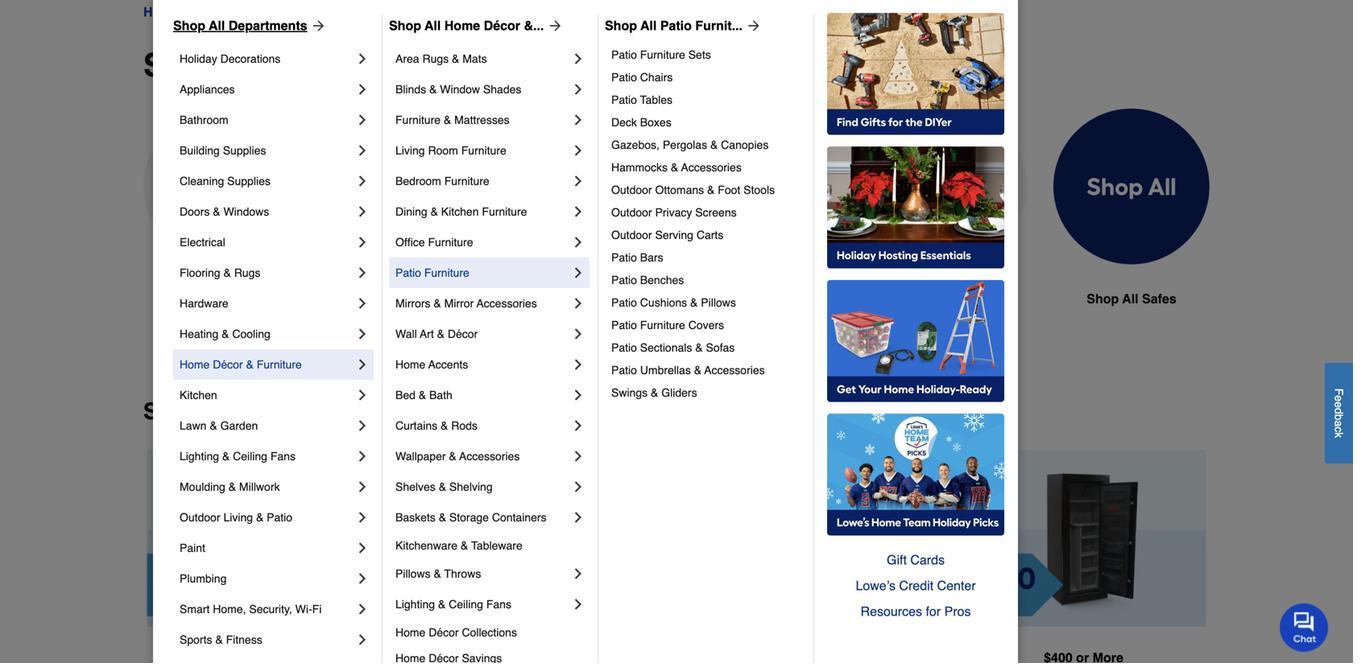 Task type: vqa. For each thing, say whether or not it's contained in the screenshot.
Bathroom link
yes



Task type: describe. For each thing, give the bounding box(es) containing it.
window
[[440, 83, 480, 96]]

1 horizontal spatial pillows
[[701, 296, 736, 309]]

safes inside shop all safes "link"
[[1142, 292, 1176, 306]]

baskets & storage containers
[[395, 511, 546, 524]]

furniture & mattresses link
[[395, 105, 570, 135]]

patio for patio sectionals & sofas
[[611, 341, 637, 354]]

furnit...
[[695, 18, 743, 33]]

building
[[180, 144, 220, 157]]

bedroom furniture
[[395, 175, 489, 188]]

0 vertical spatial hardware link
[[193, 2, 252, 22]]

heating
[[180, 328, 218, 341]]

paint link
[[180, 533, 354, 564]]

0 vertical spatial lighting & ceiling fans link
[[180, 441, 354, 472]]

pillows & throws
[[395, 568, 481, 581]]

swings
[[611, 387, 648, 399]]

furniture down cushions
[[640, 319, 685, 332]]

&...
[[524, 18, 544, 33]]

millwork
[[239, 481, 280, 494]]

home for home décor collections
[[395, 627, 426, 639]]

patio for patio chairs
[[611, 71, 637, 84]]

chevron right image for curtains & rods
[[570, 418, 586, 434]]

paint
[[180, 542, 205, 555]]

0 vertical spatial lighting
[[180, 450, 219, 463]]

shop all departments link
[[173, 16, 327, 35]]

home décor & furniture link
[[180, 350, 354, 380]]

a tall black sports afield gun safe. image
[[325, 109, 482, 265]]

accents
[[428, 358, 468, 371]]

furniture & mattresses
[[395, 114, 509, 126]]

holiday decorations
[[180, 52, 281, 65]]

all for safes
[[1122, 292, 1138, 306]]

supplies for cleaning supplies
[[227, 175, 270, 188]]

cooling
[[232, 328, 270, 341]]

office furniture
[[395, 236, 473, 249]]

arrow right image for shop all departments
[[307, 18, 327, 34]]

flooring & rugs
[[180, 267, 260, 279]]

patio tables
[[611, 93, 673, 106]]

patio for patio furniture
[[395, 267, 421, 279]]

all for patio
[[640, 18, 657, 33]]

décor inside shop all home décor &... link
[[484, 18, 520, 33]]

smart home, security, wi-fi
[[180, 603, 322, 616]]

serving
[[655, 229, 693, 242]]

kitchenware
[[395, 540, 457, 552]]

rugs inside "link"
[[422, 52, 449, 65]]

throws
[[444, 568, 481, 581]]

f e e d b a c k
[[1332, 389, 1345, 438]]

safes for fireproof safes
[[234, 292, 269, 306]]

wall art & décor link
[[395, 319, 570, 350]]

mirrors & mirror accessories link
[[395, 288, 570, 319]]

furniture down blinds
[[395, 114, 441, 126]]

holiday hosting essentials. image
[[827, 147, 1004, 269]]

gazebos,
[[611, 139, 660, 151]]

lighting & ceiling fans for 'lighting & ceiling fans' link to the top
[[180, 450, 296, 463]]

shades
[[483, 83, 521, 96]]

boxes
[[640, 116, 671, 129]]

chevron right image for shelves & shelving
[[570, 479, 586, 495]]

tableware
[[471, 540, 522, 552]]

get your home holiday-ready. image
[[827, 280, 1004, 403]]

a black sentrysafe fireproof safe. image
[[143, 109, 300, 264]]

& right art
[[437, 328, 445, 341]]

safes for chest safes
[[770, 292, 804, 306]]

living room furniture link
[[395, 135, 570, 166]]

home safes link
[[507, 109, 664, 348]]

chest
[[731, 292, 766, 306]]

home accents link
[[395, 350, 570, 380]]

price
[[305, 399, 360, 425]]

& left millwork
[[228, 481, 236, 494]]

art
[[420, 328, 434, 341]]

& right dining
[[431, 205, 438, 218]]

ottomans
[[655, 184, 704, 197]]

shop safes by price
[[143, 399, 360, 425]]

furniture up kitchen link on the bottom
[[257, 358, 302, 371]]

& right lawn
[[210, 420, 217, 432]]

patio umbrellas & accessories
[[611, 364, 765, 377]]

home inside shop all home décor &... link
[[444, 18, 480, 33]]

lighting & ceiling fans for 'lighting & ceiling fans' link to the bottom
[[395, 598, 511, 611]]

all for departments
[[209, 18, 225, 33]]

furniture down dining & kitchen furniture
[[428, 236, 473, 249]]

shop for shop all safes
[[1087, 292, 1119, 306]]

outdoor ottomans & foot stools link
[[611, 179, 802, 201]]

patio cushions & pillows link
[[611, 292, 802, 314]]

appliances link
[[180, 74, 354, 105]]

patio furniture covers link
[[611, 314, 802, 337]]

outdoor for outdoor living & patio
[[180, 511, 220, 524]]

hardware for the bottom hardware link
[[180, 297, 228, 310]]

gift cards
[[887, 553, 945, 568]]

home for home décor & furniture
[[180, 358, 210, 371]]

1 vertical spatial kitchen
[[180, 389, 217, 402]]

home for home safes
[[549, 292, 584, 306]]

décor inside home décor collections link
[[429, 627, 459, 639]]

gazebos, pergolas & canopies link
[[611, 134, 802, 156]]

chevron right image for furniture & mattresses
[[570, 112, 586, 128]]

& right shelves
[[439, 481, 446, 494]]

patio for patio umbrellas & accessories
[[611, 364, 637, 377]]

& inside "link"
[[449, 450, 456, 463]]

chevron right image for bed & bath
[[570, 387, 586, 403]]

find gifts for the diyer. image
[[827, 13, 1004, 135]]

chevron right image for lighting & ceiling fans
[[570, 597, 586, 613]]

& left sofas
[[695, 341, 703, 354]]

accessories up outdoor ottomans & foot stools link
[[681, 161, 742, 174]]

furniture down bedroom furniture link
[[482, 205, 527, 218]]

1 vertical spatial lighting
[[395, 598, 435, 611]]

chevron right image for dining & kitchen furniture
[[570, 204, 586, 220]]

chevron right image for blinds & window shades
[[570, 81, 586, 97]]

1 vertical spatial rugs
[[234, 267, 260, 279]]

shop all home décor &... link
[[389, 16, 563, 35]]

chevron right image for home accents
[[570, 357, 586, 373]]

bed & bath link
[[395, 380, 570, 411]]

1 e from the top
[[1332, 396, 1345, 402]]

shop all home décor &...
[[389, 18, 544, 33]]

& left mirror
[[434, 297, 441, 310]]

& up hammocks & accessories link
[[710, 139, 718, 151]]

chevron right image for cleaning supplies
[[354, 173, 370, 189]]

file safes link
[[871, 109, 1028, 348]]

a black honeywell chest safe with the top open. image
[[689, 109, 846, 265]]

& down cooling
[[246, 358, 254, 371]]

patio up patio furniture sets
[[660, 18, 692, 33]]

& down millwork
[[256, 511, 264, 524]]

screens
[[695, 206, 737, 219]]

by
[[272, 399, 299, 425]]

gun safes link
[[325, 109, 482, 348]]

chevron right image for electrical
[[354, 234, 370, 250]]

tables
[[640, 93, 673, 106]]

chevron right image for paint
[[354, 540, 370, 557]]

chevron right image for sports & fitness
[[354, 632, 370, 648]]

living inside outdoor living & patio link
[[223, 511, 253, 524]]

home link
[[143, 2, 179, 22]]

lawn
[[180, 420, 207, 432]]

chevron right image for pillows & throws
[[570, 566, 586, 582]]

shelves & shelving link
[[395, 472, 570, 503]]

patio for patio furniture sets
[[611, 48, 637, 61]]

chevron right image for mirrors & mirror accessories
[[570, 296, 586, 312]]

electrical link
[[180, 227, 354, 258]]

flooring & rugs link
[[180, 258, 354, 288]]

chevron right image for bathroom
[[354, 112, 370, 128]]

$400 or more. image
[[961, 451, 1206, 627]]

fitness
[[226, 634, 262, 647]]

accessories inside "link"
[[459, 450, 520, 463]]

& left cooling
[[222, 328, 229, 341]]

& left rods
[[441, 420, 448, 432]]

credit
[[899, 579, 933, 594]]

outdoor privacy screens link
[[611, 201, 802, 224]]

ceiling for 'lighting & ceiling fans' link to the top
[[233, 450, 267, 463]]

deck
[[611, 116, 637, 129]]

ceiling for 'lighting & ceiling fans' link to the bottom
[[449, 598, 483, 611]]

1 horizontal spatial kitchen
[[441, 205, 479, 218]]

deck boxes
[[611, 116, 671, 129]]

sectionals
[[640, 341, 692, 354]]

& up "throws" on the bottom
[[461, 540, 468, 552]]

office
[[395, 236, 425, 249]]

pillows & throws link
[[395, 559, 570, 590]]

$100 to $200. image
[[418, 451, 664, 627]]

furniture up dining & kitchen furniture
[[444, 175, 489, 188]]

chest safes link
[[689, 109, 846, 348]]

home for home accents
[[395, 358, 426, 371]]

shop for shop all home décor &...
[[389, 18, 421, 33]]

area rugs & mats link
[[395, 43, 570, 74]]

chevron right image for patio furniture
[[570, 265, 586, 281]]

shop for shop safes by price
[[143, 399, 200, 425]]

doors & windows
[[180, 205, 269, 218]]

decorations
[[220, 52, 281, 65]]

outdoor serving carts link
[[611, 224, 802, 246]]

patio down moulding & millwork link in the bottom left of the page
[[267, 511, 292, 524]]

& up 'covers'
[[690, 296, 698, 309]]

k
[[1332, 433, 1345, 438]]

fi
[[312, 603, 322, 616]]

departments
[[229, 18, 307, 33]]

& right bed
[[419, 389, 426, 402]]

patio for patio benches
[[611, 274, 637, 287]]

privacy
[[655, 206, 692, 219]]

holiday decorations link
[[180, 43, 354, 74]]

home safes
[[549, 292, 622, 306]]



Task type: locate. For each thing, give the bounding box(es) containing it.
0 horizontal spatial pillows
[[395, 568, 431, 581]]

arrow right image inside shop all departments link
[[307, 18, 327, 34]]

bath
[[429, 389, 452, 402]]

covers
[[688, 319, 724, 332]]

kitchen up lawn
[[180, 389, 217, 402]]

patio up deck
[[611, 93, 637, 106]]

1 horizontal spatial lighting & ceiling fans
[[395, 598, 511, 611]]

décor left &... at the top of the page
[[484, 18, 520, 33]]

0 horizontal spatial living
[[223, 511, 253, 524]]

benches
[[640, 274, 684, 287]]

a black sentrysafe file safe with a key in the lock and the lid ajar. image
[[871, 109, 1028, 264]]

shop
[[173, 18, 205, 33], [389, 18, 421, 33], [605, 18, 637, 33]]

hardware down flooring
[[180, 297, 228, 310]]

hardware link up cooling
[[180, 288, 354, 319]]

lawn & garden link
[[180, 411, 354, 441]]

area
[[395, 52, 419, 65]]

shop all. image
[[1053, 109, 1210, 266]]

home décor collections link
[[395, 620, 586, 646]]

0 vertical spatial rugs
[[422, 52, 449, 65]]

patio for patio cushions & pillows
[[611, 296, 637, 309]]

1 horizontal spatial fans
[[486, 598, 511, 611]]

patio up swings
[[611, 364, 637, 377]]

swings & gliders
[[611, 387, 697, 399]]

cards
[[910, 553, 945, 568]]

furniture inside "link"
[[424, 267, 469, 279]]

safes inside the home safes link
[[588, 292, 622, 306]]

arrow right image up the patio furniture sets link
[[743, 18, 762, 34]]

shop for shop all patio furnit...
[[605, 18, 637, 33]]

chevron right image for plumbing
[[354, 571, 370, 587]]

1 horizontal spatial lighting
[[395, 598, 435, 611]]

décor left collections
[[429, 627, 459, 639]]

supplies up windows
[[227, 175, 270, 188]]

safes inside chest safes link
[[770, 292, 804, 306]]

gift cards link
[[827, 548, 1004, 573]]

2 e from the top
[[1332, 402, 1345, 408]]

1 horizontal spatial arrow right image
[[544, 18, 563, 34]]

1 vertical spatial ceiling
[[449, 598, 483, 611]]

outdoor down hammocks
[[611, 184, 652, 197]]

chevron right image for area rugs & mats
[[570, 51, 586, 67]]

kitchenware & tableware link
[[395, 533, 586, 559]]

chevron right image for wallpaper & accessories
[[570, 449, 586, 465]]

home for home
[[143, 4, 179, 19]]

outdoor left 'privacy'
[[611, 206, 652, 219]]

containers
[[492, 511, 546, 524]]

patio tables link
[[611, 89, 802, 111]]

0 horizontal spatial ceiling
[[233, 450, 267, 463]]

chevron right image for lighting & ceiling fans
[[354, 449, 370, 465]]

ceiling up home décor collections
[[449, 598, 483, 611]]

hardware link
[[193, 2, 252, 22], [180, 288, 354, 319]]

pillows up patio furniture covers link
[[701, 296, 736, 309]]

0 horizontal spatial arrow right image
[[307, 18, 327, 34]]

e up b
[[1332, 402, 1345, 408]]

cleaning supplies
[[180, 175, 270, 188]]

shop up patio furniture sets
[[605, 18, 637, 33]]

arrow right image up 'area rugs & mats' "link"
[[544, 18, 563, 34]]

arrow right image
[[307, 18, 327, 34], [544, 18, 563, 34], [743, 18, 762, 34]]

0 vertical spatial shop
[[1087, 292, 1119, 306]]

décor down heating & cooling
[[213, 358, 243, 371]]

chevron right image for living room furniture
[[570, 143, 586, 159]]

arrow right image for shop all home décor &...
[[544, 18, 563, 34]]

safes for shop safes by price
[[206, 399, 266, 425]]

accessories up wall art & décor link
[[477, 297, 537, 310]]

gun
[[372, 292, 397, 306]]

lighting & ceiling fans up home décor collections
[[395, 598, 511, 611]]

lowe's home team holiday picks. image
[[827, 414, 1004, 536]]

outdoor up patio bars
[[611, 229, 652, 242]]

1 horizontal spatial rugs
[[422, 52, 449, 65]]

curtains & rods
[[395, 420, 478, 432]]

doors & windows link
[[180, 197, 354, 227]]

shop up area
[[389, 18, 421, 33]]

lowe's credit center
[[856, 579, 976, 594]]

0 vertical spatial lighting & ceiling fans
[[180, 450, 296, 463]]

resources for pros
[[861, 604, 971, 619]]

& left foot
[[707, 184, 715, 197]]

outdoor serving carts
[[611, 229, 723, 242]]

& right blinds
[[429, 83, 437, 96]]

outdoor living & patio link
[[180, 503, 354, 533]]

patio down 'patio benches'
[[611, 296, 637, 309]]

fans
[[270, 450, 296, 463], [486, 598, 511, 611]]

décor inside home décor & furniture link
[[213, 358, 243, 371]]

home inside home décor collections link
[[395, 627, 426, 639]]

lighting & ceiling fans link up collections
[[395, 590, 570, 620]]

chest safes
[[731, 292, 804, 306]]

furniture
[[640, 48, 685, 61], [395, 114, 441, 126], [461, 144, 506, 157], [444, 175, 489, 188], [482, 205, 527, 218], [428, 236, 473, 249], [424, 267, 469, 279], [640, 319, 685, 332], [257, 358, 302, 371]]

moulding & millwork
[[180, 481, 280, 494]]

smart
[[180, 603, 210, 616]]

patio benches link
[[611, 269, 802, 292]]

safes inside fireproof safes link
[[234, 292, 269, 306]]

baskets
[[395, 511, 436, 524]]

0 horizontal spatial rugs
[[234, 267, 260, 279]]

shop all safes
[[1087, 292, 1176, 306]]

safes for home safes
[[588, 292, 622, 306]]

smart home, security, wi-fi link
[[180, 594, 354, 625]]

outdoor for outdoor privacy screens
[[611, 206, 652, 219]]

1 vertical spatial living
[[223, 511, 253, 524]]

chat invite button image
[[1280, 603, 1329, 652]]

a
[[1332, 421, 1345, 427]]

home inside home décor & furniture link
[[180, 358, 210, 371]]

chevron right image for bedroom furniture
[[570, 173, 586, 189]]

safes inside gun safes link
[[401, 292, 435, 306]]

chevron right image for hardware
[[354, 296, 370, 312]]

b
[[1332, 414, 1345, 421]]

chevron right image
[[570, 51, 586, 67], [570, 112, 586, 128], [354, 143, 370, 159], [570, 143, 586, 159], [354, 173, 370, 189], [570, 204, 586, 220], [354, 234, 370, 250], [570, 234, 586, 250], [570, 265, 586, 281], [354, 326, 370, 342], [570, 326, 586, 342], [570, 357, 586, 373], [570, 387, 586, 403], [570, 418, 586, 434], [354, 449, 370, 465], [570, 449, 586, 465], [354, 479, 370, 495], [354, 510, 370, 526], [354, 571, 370, 587], [354, 602, 370, 618]]

rugs down electrical link
[[234, 267, 260, 279]]

resources for pros link
[[827, 599, 1004, 625]]

1 vertical spatial fans
[[486, 598, 511, 611]]

bathroom link
[[180, 105, 354, 135]]

1 vertical spatial supplies
[[227, 175, 270, 188]]

accessories down sofas
[[704, 364, 765, 377]]

lighting
[[180, 450, 219, 463], [395, 598, 435, 611]]

1 vertical spatial lighting & ceiling fans link
[[395, 590, 570, 620]]

0 horizontal spatial fans
[[270, 450, 296, 463]]

2 horizontal spatial arrow right image
[[743, 18, 762, 34]]

lighting down pillows & throws
[[395, 598, 435, 611]]

2 horizontal spatial shop
[[605, 18, 637, 33]]

lighting & ceiling fans link up millwork
[[180, 441, 354, 472]]

all inside "link"
[[1122, 292, 1138, 306]]

shop
[[1087, 292, 1119, 306], [143, 399, 200, 425]]

1 horizontal spatial ceiling
[[449, 598, 483, 611]]

& up fireproof safes
[[223, 267, 231, 279]]

mattresses
[[454, 114, 509, 126]]

bedroom furniture link
[[395, 166, 570, 197]]

a black sentrysafe home safe with the door ajar. image
[[507, 109, 664, 264]]

shop all patio furnit...
[[605, 18, 743, 33]]

0 horizontal spatial lighting & ceiling fans link
[[180, 441, 354, 472]]

all for home
[[425, 18, 441, 33]]

& down patio sectionals & sofas link
[[694, 364, 702, 377]]

patio furniture
[[395, 267, 469, 279]]

patio up gun safes
[[395, 267, 421, 279]]

patio chairs link
[[611, 66, 802, 89]]

0 vertical spatial ceiling
[[233, 450, 267, 463]]

& up ottomans
[[671, 161, 678, 174]]

living up bedroom
[[395, 144, 425, 157]]

patio inside 'link'
[[611, 71, 637, 84]]

1 vertical spatial shop
[[143, 399, 200, 425]]

1 horizontal spatial living
[[395, 144, 425, 157]]

fireproof safes link
[[143, 109, 300, 348]]

shop for shop all departments
[[173, 18, 205, 33]]

chevron right image
[[354, 51, 370, 67], [354, 81, 370, 97], [570, 81, 586, 97], [354, 112, 370, 128], [570, 173, 586, 189], [354, 204, 370, 220], [354, 265, 370, 281], [354, 296, 370, 312], [570, 296, 586, 312], [354, 357, 370, 373], [354, 387, 370, 403], [354, 418, 370, 434], [570, 479, 586, 495], [570, 510, 586, 526], [354, 540, 370, 557], [570, 566, 586, 582], [570, 597, 586, 613], [354, 632, 370, 648]]

2 arrow right image from the left
[[544, 18, 563, 34]]

& up moulding & millwork
[[222, 450, 230, 463]]

fans for 'lighting & ceiling fans' link to the bottom
[[486, 598, 511, 611]]

home décor & furniture
[[180, 358, 302, 371]]

mirrors & mirror accessories
[[395, 297, 537, 310]]

building supplies
[[180, 144, 266, 157]]

patio furniture sets
[[611, 48, 711, 61]]

chevron right image for outdoor living & patio
[[354, 510, 370, 526]]

outdoor for outdoor serving carts
[[611, 229, 652, 242]]

0 horizontal spatial lighting & ceiling fans
[[180, 450, 296, 463]]

pillows down kitchenware
[[395, 568, 431, 581]]

chevron right image for wall art & décor
[[570, 326, 586, 342]]

& up shelves & shelving
[[449, 450, 456, 463]]

& up living room furniture
[[444, 114, 451, 126]]

0 horizontal spatial shop
[[173, 18, 205, 33]]

patio inside "link"
[[395, 267, 421, 279]]

2 shop from the left
[[389, 18, 421, 33]]

chevron right image for doors & windows
[[354, 204, 370, 220]]

hardware up holiday decorations
[[193, 4, 252, 19]]

patio for patio bars
[[611, 251, 637, 264]]

furniture down furniture & mattresses link at the left
[[461, 144, 506, 157]]

hardware for hardware link to the top
[[193, 4, 252, 19]]

holiday
[[180, 52, 217, 65]]

hammocks & accessories
[[611, 161, 742, 174]]

bedroom
[[395, 175, 441, 188]]

3 shop from the left
[[605, 18, 637, 33]]

décor inside wall art & décor link
[[448, 328, 478, 341]]

& right doors
[[213, 205, 220, 218]]

3 arrow right image from the left
[[743, 18, 762, 34]]

supplies
[[223, 144, 266, 157], [227, 175, 270, 188]]

arrow right image inside the "shop all patio furnit..." link
[[743, 18, 762, 34]]

dining & kitchen furniture
[[395, 205, 527, 218]]

deck boxes link
[[611, 111, 802, 134]]

patio up the patio tables
[[611, 71, 637, 84]]

patio up patio chairs
[[611, 48, 637, 61]]

chevron right image for home décor & furniture
[[354, 357, 370, 373]]

arrow right image right the safes link
[[307, 18, 327, 34]]

garden
[[220, 420, 258, 432]]

heating & cooling
[[180, 328, 270, 341]]

shop up holiday at the left top of the page
[[173, 18, 205, 33]]

fans up home décor collections link
[[486, 598, 511, 611]]

0 vertical spatial fans
[[270, 450, 296, 463]]

furniture up mirror
[[424, 267, 469, 279]]

0 vertical spatial hardware
[[193, 4, 252, 19]]

heating & cooling link
[[180, 319, 354, 350]]

0 horizontal spatial kitchen
[[180, 389, 217, 402]]

& right sports
[[215, 634, 223, 647]]

1 vertical spatial pillows
[[395, 568, 431, 581]]

rugs right area
[[422, 52, 449, 65]]

chevron right image for office furniture
[[570, 234, 586, 250]]

1 shop from the left
[[173, 18, 205, 33]]

fans for 'lighting & ceiling fans' link to the top
[[270, 450, 296, 463]]

1 arrow right image from the left
[[307, 18, 327, 34]]

fans down lawn & garden link
[[270, 450, 296, 463]]

hardware link up holiday decorations
[[193, 2, 252, 22]]

patio left bars
[[611, 251, 637, 264]]

1 horizontal spatial shop
[[389, 18, 421, 33]]

wallpaper & accessories
[[395, 450, 520, 463]]

0 horizontal spatial shop
[[143, 399, 200, 425]]

patio bars link
[[611, 246, 802, 269]]

chevron right image for holiday decorations
[[354, 51, 370, 67]]

chevron right image for baskets & storage containers
[[570, 510, 586, 526]]

outdoor ottomans & foot stools
[[611, 184, 775, 197]]

patio chairs
[[611, 71, 673, 84]]

dining & kitchen furniture link
[[395, 197, 570, 227]]

chevron right image for moulding & millwork
[[354, 479, 370, 495]]

1 vertical spatial hardware link
[[180, 288, 354, 319]]

e up d
[[1332, 396, 1345, 402]]

outdoor down moulding
[[180, 511, 220, 524]]

0 vertical spatial living
[[395, 144, 425, 157]]

lighting & ceiling fans down the garden
[[180, 450, 296, 463]]

lowe's
[[856, 579, 896, 594]]

kitchen down bedroom furniture
[[441, 205, 479, 218]]

patio down patio bars
[[611, 274, 637, 287]]

lighting up moulding
[[180, 450, 219, 463]]

patio for patio furniture covers
[[611, 319, 637, 332]]

outdoor privacy screens
[[611, 206, 737, 219]]

chevron right image for lawn & garden
[[354, 418, 370, 434]]

file safes
[[919, 292, 980, 306]]

chevron right image for flooring & rugs
[[354, 265, 370, 281]]

$99 or less. image
[[147, 451, 392, 627]]

patio furniture covers
[[611, 319, 724, 332]]

& down pillows & throws
[[438, 598, 446, 611]]

chevron right image for heating & cooling
[[354, 326, 370, 342]]

bed
[[395, 389, 416, 402]]

chevron right image for appliances
[[354, 81, 370, 97]]

patio down home safes
[[611, 319, 637, 332]]

resources
[[861, 604, 922, 619]]

1 horizontal spatial lighting & ceiling fans link
[[395, 590, 570, 620]]

f e e d b a c k button
[[1325, 363, 1353, 464]]

1 horizontal spatial shop
[[1087, 292, 1119, 306]]

patio bars
[[611, 251, 663, 264]]

arrow right image for shop all patio furnit...
[[743, 18, 762, 34]]

shop inside "link"
[[1087, 292, 1119, 306]]

& left gliders
[[651, 387, 658, 399]]

shelves
[[395, 481, 436, 494]]

outdoor for outdoor ottomans & foot stools
[[611, 184, 652, 197]]

chevron right image for kitchen
[[354, 387, 370, 403]]

0 vertical spatial pillows
[[701, 296, 736, 309]]

rods
[[451, 420, 478, 432]]

sports & fitness
[[180, 634, 262, 647]]

1 vertical spatial hardware
[[180, 297, 228, 310]]

d
[[1332, 408, 1345, 414]]

décor down mirrors & mirror accessories
[[448, 328, 478, 341]]

$200 to $400. image
[[689, 451, 935, 628]]

hammocks & accessories link
[[611, 156, 802, 179]]

0 horizontal spatial lighting
[[180, 450, 219, 463]]

c
[[1332, 427, 1345, 433]]

supplies for building supplies
[[223, 144, 266, 157]]

arrow right image inside shop all home décor &... link
[[544, 18, 563, 34]]

wi-
[[295, 603, 312, 616]]

home
[[143, 4, 179, 19], [444, 18, 480, 33], [549, 292, 584, 306], [180, 358, 210, 371], [395, 358, 426, 371], [395, 627, 426, 639]]

chevron right image for smart home, security, wi-fi
[[354, 602, 370, 618]]

décor
[[484, 18, 520, 33], [448, 328, 478, 341], [213, 358, 243, 371], [429, 627, 459, 639]]

home inside home accents link
[[395, 358, 426, 371]]

furniture up chairs
[[640, 48, 685, 61]]

safes for gun safes
[[401, 292, 435, 306]]

accessories up 'shelves & shelving' link
[[459, 450, 520, 463]]

& left storage
[[439, 511, 446, 524]]

outdoor living & patio
[[180, 511, 292, 524]]

living inside living room furniture link
[[395, 144, 425, 157]]

living down moulding & millwork
[[223, 511, 253, 524]]

0 vertical spatial kitchen
[[441, 205, 479, 218]]

1 vertical spatial lighting & ceiling fans
[[395, 598, 511, 611]]

supplies up cleaning supplies
[[223, 144, 266, 157]]

safes for file safes
[[945, 292, 980, 306]]

patio for patio tables
[[611, 93, 637, 106]]

& left mats
[[452, 52, 459, 65]]

cushions
[[640, 296, 687, 309]]

f
[[1332, 389, 1345, 396]]

& left "throws" on the bottom
[[434, 568, 441, 581]]

& inside "link"
[[452, 52, 459, 65]]

patio left "sectionals"
[[611, 341, 637, 354]]

ceiling up millwork
[[233, 450, 267, 463]]

chevron right image for building supplies
[[354, 143, 370, 159]]

0 vertical spatial supplies
[[223, 144, 266, 157]]

safes inside 'file safes' link
[[945, 292, 980, 306]]



